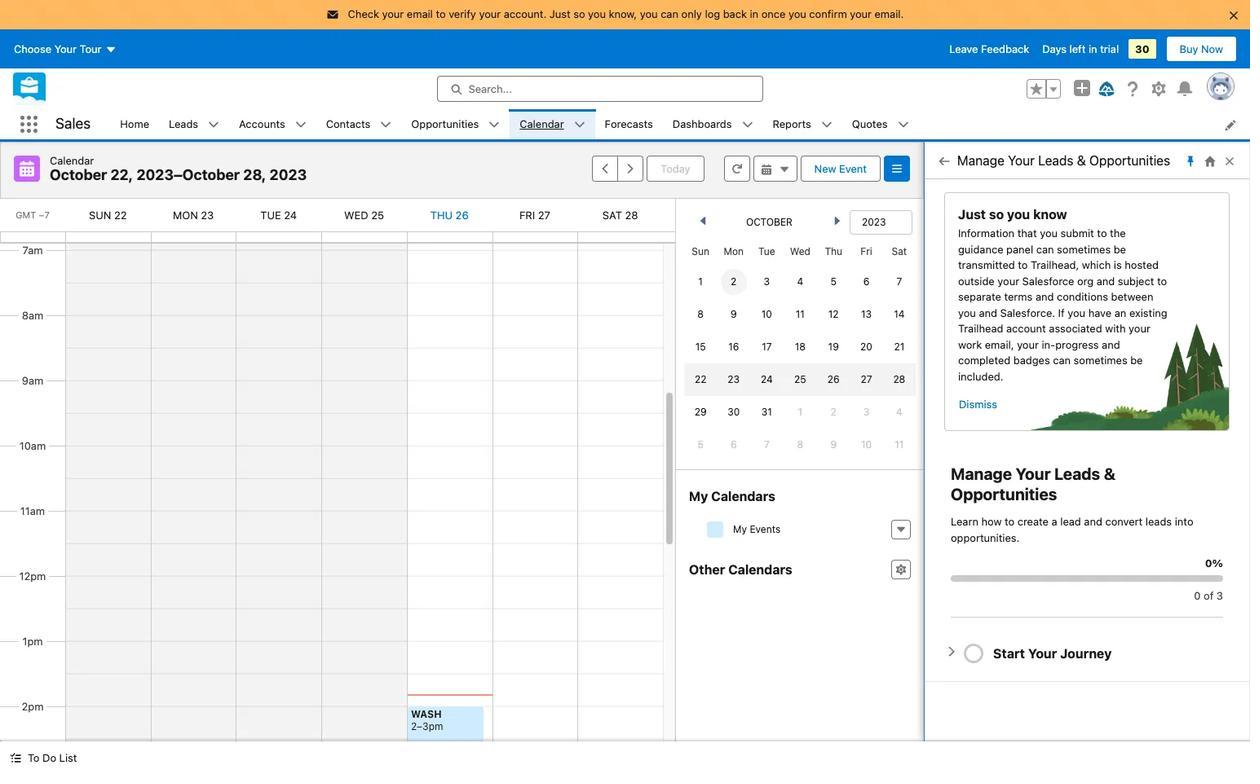 Task type: locate. For each thing, give the bounding box(es) containing it.
sometimes down submit
[[1057, 243, 1111, 256]]

0 horizontal spatial 9
[[731, 308, 737, 320]]

tue for tue
[[758, 245, 775, 258]]

7 up 14
[[896, 276, 902, 288]]

conditions
[[1057, 290, 1108, 303]]

1 vertical spatial leads
[[1038, 153, 1073, 168]]

confirm
[[809, 7, 847, 20]]

so
[[573, 7, 585, 20], [989, 207, 1004, 222]]

1 horizontal spatial opportunities
[[951, 485, 1057, 504]]

1 horizontal spatial tue
[[758, 245, 775, 258]]

fri inside grid
[[860, 245, 872, 258]]

0 horizontal spatial 24
[[284, 209, 297, 222]]

2 vertical spatial can
[[1053, 354, 1071, 367]]

my for my events
[[733, 523, 747, 536]]

group
[[1027, 79, 1061, 98], [592, 156, 644, 182]]

0 horizontal spatial october
[[50, 166, 107, 183]]

wed
[[344, 209, 368, 222], [790, 245, 810, 258]]

to
[[28, 752, 40, 765]]

0 vertical spatial be
[[1114, 243, 1126, 256]]

0 vertical spatial wed
[[344, 209, 368, 222]]

1 horizontal spatial mon
[[724, 245, 744, 258]]

tour
[[80, 42, 102, 55]]

to left the
[[1097, 227, 1107, 240]]

1 vertical spatial 3
[[863, 406, 869, 418]]

3 down 20 at the right top of the page
[[863, 406, 869, 418]]

the
[[1110, 227, 1126, 240]]

1 horizontal spatial 27
[[861, 373, 872, 386]]

23 down 2023–october
[[201, 209, 214, 222]]

tue for tue 24
[[260, 209, 281, 222]]

text default image for leads
[[208, 119, 219, 131]]

1 vertical spatial 28
[[893, 373, 905, 386]]

0 horizontal spatial 8
[[697, 308, 704, 320]]

1 vertical spatial calendars
[[728, 563, 792, 577]]

grid
[[684, 238, 916, 462]]

4 down 21
[[896, 406, 902, 418]]

your
[[382, 7, 404, 20], [479, 7, 501, 20], [850, 7, 872, 20], [997, 274, 1019, 287], [1129, 322, 1150, 335], [1017, 338, 1039, 351]]

you right know,
[[640, 7, 658, 20]]

forecasts link
[[595, 109, 663, 139]]

6 up 13 on the top of page
[[863, 276, 869, 288]]

0 vertical spatial fri
[[519, 209, 535, 222]]

opportunities up how at the bottom right of the page
[[951, 485, 1057, 504]]

24
[[284, 209, 297, 222], [761, 373, 773, 386]]

quotes list item
[[842, 109, 919, 139]]

today button
[[647, 156, 704, 182]]

0 vertical spatial 5
[[830, 276, 837, 288]]

calendar down search... button on the top of the page
[[520, 117, 564, 130]]

24 down 2023
[[284, 209, 297, 222]]

4
[[797, 276, 803, 288], [896, 406, 902, 418]]

thu
[[430, 209, 453, 222], [825, 245, 842, 258]]

opportunities down the search...
[[411, 117, 479, 130]]

0 vertical spatial sun
[[89, 209, 111, 222]]

0 vertical spatial leads
[[169, 117, 198, 130]]

leads up know
[[1038, 153, 1073, 168]]

1 vertical spatial 2
[[831, 406, 836, 418]]

opportunities
[[411, 117, 479, 130], [1089, 153, 1170, 168], [951, 485, 1057, 504]]

leads up lead
[[1054, 465, 1100, 484]]

0 vertical spatial 11
[[796, 308, 805, 320]]

0 horizontal spatial calendar
[[50, 154, 94, 167]]

7 down 31 on the right of page
[[764, 439, 770, 451]]

text default image inside dashboards list item
[[742, 119, 753, 131]]

1pm
[[22, 635, 43, 648]]

9
[[731, 308, 737, 320], [830, 439, 837, 451]]

and down with
[[1102, 338, 1120, 351]]

in right left
[[1089, 42, 1097, 55]]

be down the
[[1114, 243, 1126, 256]]

manage your leads & opportunities
[[957, 153, 1170, 168], [951, 465, 1115, 504]]

so left know,
[[573, 7, 585, 20]]

leads up calendar october 22, 2023–october 28, 2023
[[169, 117, 198, 130]]

text default image for quotes
[[897, 119, 909, 131]]

1 vertical spatial 10
[[861, 439, 872, 451]]

progress bar progress bar
[[951, 575, 1223, 582]]

5
[[830, 276, 837, 288], [698, 439, 704, 451]]

fri for fri
[[860, 245, 872, 258]]

text default image
[[208, 119, 219, 131], [295, 119, 306, 131], [380, 119, 392, 131], [489, 119, 500, 131], [574, 119, 585, 131], [897, 119, 909, 131], [778, 164, 790, 175], [895, 564, 907, 576], [10, 753, 21, 764]]

0 vertical spatial 9
[[731, 308, 737, 320]]

and right lead
[[1084, 515, 1102, 528]]

& up "convert"
[[1104, 465, 1115, 484]]

opportunities list item
[[401, 109, 510, 139]]

text default image left reports link
[[742, 119, 753, 131]]

leads
[[1145, 515, 1172, 528]]

manage up information
[[957, 153, 1005, 168]]

text default image left learn
[[895, 524, 907, 536]]

0 horizontal spatial 4
[[797, 276, 803, 288]]

to inside the 'learn how to create a lead and convert leads into opportunities.'
[[1005, 515, 1015, 528]]

your left "email."
[[850, 7, 872, 20]]

my events
[[733, 523, 780, 536]]

26 down 19 at the right top of the page
[[827, 373, 840, 386]]

16
[[728, 341, 739, 353]]

calendar inside list item
[[520, 117, 564, 130]]

in right 'back'
[[750, 7, 758, 20]]

thu for thu
[[825, 245, 842, 258]]

sat
[[602, 209, 622, 222], [892, 245, 907, 258]]

0 horizontal spatial 30
[[727, 406, 740, 418]]

calendar list item
[[510, 109, 595, 139]]

text default image inside the 'accounts' list item
[[295, 119, 306, 131]]

1 vertical spatial manage
[[951, 465, 1012, 484]]

25 left 'thu 26' button
[[371, 209, 384, 222]]

0 vertical spatial october
[[50, 166, 107, 183]]

1 right 31 on the right of page
[[798, 406, 802, 418]]

list
[[59, 752, 77, 765]]

how
[[981, 515, 1002, 528]]

22,
[[110, 166, 133, 183]]

0 horizontal spatial 1
[[698, 276, 703, 288]]

text default image inside quotes list item
[[897, 119, 909, 131]]

mon for mon
[[724, 245, 744, 258]]

−7
[[39, 210, 50, 220]]

leads
[[169, 117, 198, 130], [1038, 153, 1073, 168], [1054, 465, 1100, 484]]

mon up 2 'cell'
[[724, 245, 744, 258]]

your down existing
[[1129, 322, 1150, 335]]

your
[[54, 42, 77, 55], [1008, 153, 1035, 168], [1016, 465, 1051, 484], [1028, 646, 1057, 661]]

accounts list item
[[229, 109, 316, 139]]

1 vertical spatial mon
[[724, 245, 744, 258]]

reports list item
[[763, 109, 842, 139]]

0 vertical spatial just
[[549, 7, 570, 20]]

1 vertical spatial in
[[1089, 42, 1097, 55]]

my for my calendars
[[689, 489, 708, 504]]

8
[[697, 308, 704, 320], [797, 439, 803, 451]]

mon for mon 23
[[173, 209, 198, 222]]

0 horizontal spatial my
[[689, 489, 708, 504]]

27 left sat 28 on the top of page
[[538, 209, 550, 222]]

sometimes down progress
[[1074, 354, 1127, 367]]

calendars up my events
[[711, 489, 775, 504]]

sat for sat
[[892, 245, 907, 258]]

4 up 18
[[797, 276, 803, 288]]

1 vertical spatial 26
[[827, 373, 840, 386]]

1 vertical spatial 22
[[695, 373, 706, 386]]

& up submit
[[1077, 153, 1086, 168]]

thu right wed 25 "button"
[[430, 209, 453, 222]]

24 up 31 on the right of page
[[761, 373, 773, 386]]

0 vertical spatial 2
[[731, 276, 737, 288]]

learn
[[951, 515, 978, 528]]

2 up 16
[[731, 276, 737, 288]]

your right verify
[[479, 7, 501, 20]]

0 horizontal spatial &
[[1077, 153, 1086, 168]]

6 up 'my calendars' on the bottom right
[[731, 439, 737, 451]]

0 vertical spatial group
[[1027, 79, 1061, 98]]

be
[[1114, 243, 1126, 256], [1130, 354, 1143, 367]]

my up hide items image
[[689, 489, 708, 504]]

0 horizontal spatial 23
[[201, 209, 214, 222]]

10
[[761, 308, 772, 320], [861, 439, 872, 451]]

30 right trial
[[1135, 42, 1149, 55]]

sun inside grid
[[692, 245, 709, 258]]

0 vertical spatial sometimes
[[1057, 243, 1111, 256]]

22 down 22,
[[114, 209, 127, 222]]

text default image
[[742, 119, 753, 131], [821, 119, 832, 131], [760, 164, 772, 175], [895, 524, 907, 536]]

thu up 12
[[825, 245, 842, 258]]

0 vertical spatial my
[[689, 489, 708, 504]]

choose your tour
[[14, 42, 102, 55]]

23 down 16
[[728, 373, 740, 386]]

0 vertical spatial 3
[[764, 276, 770, 288]]

accounts link
[[229, 109, 295, 139]]

mon down 2023–october
[[173, 209, 198, 222]]

events
[[750, 523, 780, 536]]

manage your leads & opportunities up "create"
[[951, 465, 1115, 504]]

calendar
[[520, 117, 564, 130], [50, 154, 94, 167]]

my
[[689, 489, 708, 504], [733, 523, 747, 536]]

1 vertical spatial october
[[746, 216, 793, 228]]

1 horizontal spatial 7
[[896, 276, 902, 288]]

sun for sun 22
[[89, 209, 111, 222]]

0 vertical spatial thu
[[430, 209, 453, 222]]

existing
[[1129, 306, 1167, 319]]

have
[[1088, 306, 1112, 319]]

journey
[[1060, 646, 1112, 661]]

1 vertical spatial sat
[[892, 245, 907, 258]]

1 horizontal spatial just
[[958, 207, 986, 222]]

0 horizontal spatial 27
[[538, 209, 550, 222]]

0 horizontal spatial 7
[[764, 439, 770, 451]]

0 horizontal spatial 2
[[731, 276, 737, 288]]

my right hide items image
[[733, 523, 747, 536]]

mon
[[173, 209, 198, 222], [724, 245, 744, 258]]

1 horizontal spatial sun
[[692, 245, 709, 258]]

home link
[[110, 109, 159, 139]]

28
[[625, 209, 638, 222], [893, 373, 905, 386]]

your up "create"
[[1016, 465, 1051, 484]]

calendars down my events
[[728, 563, 792, 577]]

0 horizontal spatial 22
[[114, 209, 127, 222]]

wash link
[[411, 709, 442, 721]]

1 vertical spatial 8
[[797, 439, 803, 451]]

1 horizontal spatial 25
[[794, 373, 806, 386]]

27
[[538, 209, 550, 222], [861, 373, 872, 386]]

5 up 12
[[830, 276, 837, 288]]

25 down 18
[[794, 373, 806, 386]]

0 horizontal spatial sat
[[602, 209, 622, 222]]

1 horizontal spatial sat
[[892, 245, 907, 258]]

1 vertical spatial opportunities
[[1089, 153, 1170, 168]]

26 left fri 27 at the left top of the page
[[456, 209, 469, 222]]

2023–october
[[136, 166, 240, 183]]

submit
[[1061, 227, 1094, 240]]

1 horizontal spatial fri
[[860, 245, 872, 258]]

calendars for other calendars
[[728, 563, 792, 577]]

28 inside grid
[[893, 373, 905, 386]]

1 horizontal spatial 9
[[830, 439, 837, 451]]

fri right 'thu 26' button
[[519, 209, 535, 222]]

calendars
[[711, 489, 775, 504], [728, 563, 792, 577]]

1 vertical spatial wed
[[790, 245, 810, 258]]

1 left 2 'cell'
[[698, 276, 703, 288]]

october up 2 'cell'
[[746, 216, 793, 228]]

mon 23
[[173, 209, 214, 222]]

9am
[[22, 374, 43, 387]]

sun
[[89, 209, 111, 222], [692, 245, 709, 258]]

buy
[[1179, 42, 1198, 55]]

30 left 31 on the right of page
[[727, 406, 740, 418]]

0 vertical spatial 22
[[114, 209, 127, 222]]

text default image right reports
[[821, 119, 832, 131]]

you down the "separate"
[[958, 306, 976, 319]]

progress bar
[[964, 644, 983, 664]]

and inside the 'learn how to create a lead and convert leads into opportunities.'
[[1084, 515, 1102, 528]]

1 vertical spatial my
[[733, 523, 747, 536]]

if
[[1058, 306, 1065, 319]]

fri up 13 on the top of page
[[860, 245, 872, 258]]

just right "account."
[[549, 7, 570, 20]]

fri 27 button
[[519, 209, 550, 222]]

0 horizontal spatial thu
[[430, 209, 453, 222]]

your left 'tour'
[[54, 42, 77, 55]]

leave
[[949, 42, 978, 55]]

log
[[705, 7, 720, 20]]

21
[[894, 341, 904, 353]]

2pm
[[22, 700, 44, 713]]

new
[[814, 162, 836, 175]]

1 horizontal spatial 6
[[863, 276, 869, 288]]

18
[[795, 341, 806, 353]]

0 vertical spatial &
[[1077, 153, 1086, 168]]

0 horizontal spatial opportunities
[[411, 117, 479, 130]]

manage up how at the bottom right of the page
[[951, 465, 1012, 484]]

0 vertical spatial 24
[[284, 209, 297, 222]]

group down days
[[1027, 79, 1061, 98]]

1 horizontal spatial group
[[1027, 79, 1061, 98]]

group down forecasts link
[[592, 156, 644, 182]]

3
[[764, 276, 770, 288], [863, 406, 869, 418]]

thu 26 button
[[430, 209, 469, 222]]

contacts list item
[[316, 109, 401, 139]]

list
[[110, 109, 1250, 139]]

text default image down reports link
[[760, 164, 772, 175]]

manage your leads & opportunities up know
[[957, 153, 1170, 168]]

october left 22,
[[50, 166, 107, 183]]

1 vertical spatial 7
[[764, 439, 770, 451]]

0 vertical spatial 26
[[456, 209, 469, 222]]

calendar down sales
[[50, 154, 94, 167]]

1 vertical spatial just
[[958, 207, 986, 222]]

1 horizontal spatial 26
[[827, 373, 840, 386]]

0 horizontal spatial 5
[[698, 439, 704, 451]]

learn how to create a lead and convert leads into opportunities.
[[951, 515, 1193, 544]]

19
[[828, 341, 839, 353]]

to right how at the bottom right of the page
[[1005, 515, 1015, 528]]

to do list button
[[0, 742, 87, 775]]

to right email at the left top of page
[[436, 7, 446, 20]]

17
[[762, 341, 772, 353]]

thu 26
[[430, 209, 469, 222]]

opportunities up the
[[1089, 153, 1170, 168]]

be down existing
[[1130, 354, 1143, 367]]

create
[[1017, 515, 1049, 528]]

1 vertical spatial fri
[[860, 245, 872, 258]]

sat right fri 27 button
[[602, 209, 622, 222]]

salesforce.
[[1000, 306, 1055, 319]]

hide items image
[[707, 522, 723, 538]]

can left only
[[661, 7, 678, 20]]

text default image inside the contacts list item
[[380, 119, 392, 131]]

calendar inside calendar october 22, 2023–october 28, 2023
[[50, 154, 94, 167]]

23
[[201, 209, 214, 222], [728, 373, 740, 386]]

2 down 19 at the right top of the page
[[831, 406, 836, 418]]

can down in-
[[1053, 354, 1071, 367]]

wed for wed 25
[[344, 209, 368, 222]]

sat up 14
[[892, 245, 907, 258]]

3 right 2 'cell'
[[764, 276, 770, 288]]

home
[[120, 117, 149, 130]]

to
[[436, 7, 446, 20], [1097, 227, 1107, 240], [1018, 258, 1028, 272], [1157, 274, 1167, 287], [1005, 515, 1015, 528]]

0 vertical spatial mon
[[173, 209, 198, 222]]

sat inside grid
[[892, 245, 907, 258]]

0 horizontal spatial sun
[[89, 209, 111, 222]]

badges
[[1013, 354, 1050, 367]]

0 vertical spatial calendars
[[711, 489, 775, 504]]

5 down 29
[[698, 439, 704, 451]]

26
[[456, 209, 469, 222], [827, 373, 840, 386]]

2 vertical spatial leads
[[1054, 465, 1100, 484]]

buy now button
[[1166, 35, 1237, 62]]

you left know,
[[588, 7, 606, 20]]

1 horizontal spatial my
[[733, 523, 747, 536]]

text default image for contacts
[[380, 119, 392, 131]]

quotes
[[852, 117, 888, 130]]

so up information
[[989, 207, 1004, 222]]

text default image inside calendar list item
[[574, 119, 585, 131]]

0 vertical spatial 28
[[625, 209, 638, 222]]

that
[[1017, 227, 1037, 240]]

you right if
[[1068, 306, 1085, 319]]

text default image inside opportunities list item
[[489, 119, 500, 131]]

sat for sat 28
[[602, 209, 622, 222]]

12pm
[[19, 570, 46, 583]]

1 vertical spatial calendar
[[50, 154, 94, 167]]

1 horizontal spatial 23
[[728, 373, 740, 386]]

october
[[50, 166, 107, 183], [746, 216, 793, 228]]

just up information
[[958, 207, 986, 222]]

text default image inside leads list item
[[208, 119, 219, 131]]

31
[[761, 406, 772, 418]]

wed 25 button
[[344, 209, 384, 222]]

22 up 29
[[695, 373, 706, 386]]



Task type: vqa. For each thing, say whether or not it's contained in the screenshot.
topmost "30"
yes



Task type: describe. For each thing, give the bounding box(es) containing it.
panel
[[1006, 243, 1033, 256]]

and up 'trailhead'
[[979, 306, 997, 319]]

sat 28 button
[[602, 209, 638, 222]]

text default image for opportunities
[[489, 119, 500, 131]]

event
[[839, 162, 867, 175]]

new event
[[814, 162, 867, 175]]

sun 22 button
[[89, 209, 127, 222]]

separate
[[958, 290, 1001, 303]]

2 horizontal spatial opportunities
[[1089, 153, 1170, 168]]

check
[[348, 7, 379, 20]]

transmitted
[[958, 258, 1015, 272]]

back
[[723, 7, 747, 20]]

feedback
[[981, 42, 1029, 55]]

leave feedback link
[[949, 42, 1029, 55]]

10am
[[19, 439, 46, 452]]

account
[[1006, 322, 1046, 335]]

0 horizontal spatial 3
[[764, 276, 770, 288]]

other
[[689, 563, 725, 577]]

my calendars
[[689, 489, 775, 504]]

list containing home
[[110, 109, 1250, 139]]

1 vertical spatial manage your leads & opportunities
[[951, 465, 1115, 504]]

leads inside list item
[[169, 117, 198, 130]]

11am
[[20, 505, 45, 518]]

2 vertical spatial opportunities
[[951, 485, 1057, 504]]

2 inside 'cell'
[[731, 276, 737, 288]]

tue 24 button
[[260, 209, 297, 222]]

your up terms on the top of the page
[[997, 274, 1019, 287]]

start your journey button
[[993, 645, 1112, 662]]

1 vertical spatial 11
[[895, 439, 904, 451]]

0 vertical spatial in
[[750, 7, 758, 20]]

your down account
[[1017, 338, 1039, 351]]

days left in trial
[[1042, 42, 1119, 55]]

0 horizontal spatial 10
[[761, 308, 772, 320]]

0%
[[1205, 557, 1223, 570]]

buy now
[[1179, 42, 1223, 55]]

and down which
[[1096, 274, 1115, 287]]

1 horizontal spatial 3
[[863, 406, 869, 418]]

completed
[[958, 354, 1011, 367]]

you right once
[[788, 7, 806, 20]]

1 vertical spatial sometimes
[[1074, 354, 1127, 367]]

1 horizontal spatial 30
[[1135, 42, 1149, 55]]

dashboards
[[673, 117, 732, 130]]

calendar for calendar
[[520, 117, 564, 130]]

0 vertical spatial 6
[[863, 276, 869, 288]]

know
[[1033, 207, 1067, 222]]

sun for sun
[[692, 245, 709, 258]]

mon 23 button
[[173, 209, 214, 222]]

1 vertical spatial 6
[[731, 439, 737, 451]]

once
[[761, 7, 786, 20]]

opportunities inside list item
[[411, 117, 479, 130]]

reports
[[773, 117, 811, 130]]

is
[[1114, 258, 1122, 272]]

1 vertical spatial 9
[[830, 439, 837, 451]]

days
[[1042, 42, 1067, 55]]

your up know
[[1008, 153, 1035, 168]]

can for to
[[661, 7, 678, 20]]

1 vertical spatial 27
[[861, 373, 872, 386]]

reports link
[[763, 109, 821, 139]]

so inside just so you know information that you submit to the guidance panel can sometimes be transmitted to trailhead, which is hosted outside your salesforce org and subject to separate terms and conditions between you and salesforce. if you have an existing trailhead account associated with your work email, your in-progress and completed badges can sometimes be included.
[[989, 207, 1004, 222]]

other calendars
[[689, 563, 792, 577]]

guidance
[[958, 243, 1003, 256]]

you up the that on the top of page
[[1007, 207, 1030, 222]]

7am
[[22, 244, 43, 257]]

1 vertical spatial &
[[1104, 465, 1115, 484]]

dashboards list item
[[663, 109, 763, 139]]

text default image inside reports list item
[[821, 119, 832, 131]]

sales
[[55, 115, 91, 132]]

thu for thu 26
[[430, 209, 453, 222]]

do
[[42, 752, 56, 765]]

text default image inside to do list button
[[10, 753, 21, 764]]

1 horizontal spatial 1
[[798, 406, 802, 418]]

2–3pm
[[411, 721, 443, 733]]

in-
[[1042, 338, 1055, 351]]

can for know
[[1036, 243, 1054, 256]]

salesforce
[[1022, 274, 1074, 287]]

subject
[[1118, 274, 1154, 287]]

work
[[958, 338, 982, 351]]

2 cell
[[717, 266, 750, 298]]

1 horizontal spatial 8
[[797, 439, 803, 451]]

choose your tour button
[[13, 35, 117, 62]]

trailhead,
[[1031, 258, 1079, 272]]

you down know
[[1040, 227, 1058, 240]]

leave feedback
[[949, 42, 1029, 55]]

0% status
[[951, 546, 1223, 604]]

convert
[[1105, 515, 1143, 528]]

14
[[894, 308, 905, 320]]

13
[[861, 308, 872, 320]]

29
[[694, 406, 707, 418]]

tue 24
[[260, 209, 297, 222]]

email.
[[875, 7, 904, 20]]

1 vertical spatial 23
[[728, 373, 740, 386]]

1 horizontal spatial 4
[[896, 406, 902, 418]]

1 horizontal spatial october
[[746, 216, 793, 228]]

october inside calendar october 22, 2023–october 28, 2023
[[50, 166, 107, 183]]

just so you know information that you submit to the guidance panel can sometimes be transmitted to trailhead, which is hosted outside your salesforce org and subject to separate terms and conditions between you and salesforce. if you have an existing trailhead account associated with your work email, your in-progress and completed badges can sometimes be included.
[[958, 207, 1167, 383]]

1 horizontal spatial 5
[[830, 276, 837, 288]]

text default image for accounts
[[295, 119, 306, 131]]

1 vertical spatial 30
[[727, 406, 740, 418]]

20
[[860, 341, 872, 353]]

25 inside grid
[[794, 373, 806, 386]]

1 vertical spatial be
[[1130, 354, 1143, 367]]

lead
[[1060, 515, 1081, 528]]

contacts link
[[316, 109, 380, 139]]

a
[[1052, 515, 1057, 528]]

wash
[[411, 709, 442, 721]]

1 horizontal spatial 24
[[761, 373, 773, 386]]

0 vertical spatial manage your leads & opportunities
[[957, 153, 1170, 168]]

0 horizontal spatial just
[[549, 7, 570, 20]]

org
[[1077, 274, 1094, 287]]

dashboards link
[[663, 109, 742, 139]]

0 vertical spatial 4
[[797, 276, 803, 288]]

and down the salesforce
[[1035, 290, 1054, 303]]

terms
[[1004, 290, 1033, 303]]

gmt −7
[[16, 210, 50, 220]]

which
[[1082, 258, 1111, 272]]

0 vertical spatial manage
[[957, 153, 1005, 168]]

forecasts
[[605, 117, 653, 130]]

0 vertical spatial so
[[573, 7, 585, 20]]

0 horizontal spatial 28
[[625, 209, 638, 222]]

trailhead
[[958, 322, 1003, 335]]

just inside just so you know information that you submit to the guidance panel can sometimes be transmitted to trailhead, which is hosted outside your salesforce org and subject to separate terms and conditions between you and salesforce. if you have an existing trailhead account associated with your work email, your in-progress and completed badges can sometimes be included.
[[958, 207, 986, 222]]

email,
[[985, 338, 1014, 351]]

gmt
[[16, 210, 36, 220]]

0 horizontal spatial group
[[592, 156, 644, 182]]

left
[[1069, 42, 1086, 55]]

dismiss
[[959, 398, 997, 411]]

leads list item
[[159, 109, 229, 139]]

your left email at the left top of page
[[382, 7, 404, 20]]

calendars for my calendars
[[711, 489, 775, 504]]

text default image for calendar
[[574, 119, 585, 131]]

1 horizontal spatial in
[[1089, 42, 1097, 55]]

0 horizontal spatial 25
[[371, 209, 384, 222]]

leads link
[[159, 109, 208, 139]]

with
[[1105, 322, 1126, 335]]

0 vertical spatial 23
[[201, 209, 214, 222]]

fri for fri 27
[[519, 209, 535, 222]]

your right start
[[1028, 646, 1057, 661]]

choose
[[14, 42, 51, 55]]

calendar for calendar october 22, 2023–october 28, 2023
[[50, 154, 94, 167]]

28,
[[243, 166, 266, 183]]

to down panel
[[1018, 258, 1028, 272]]

grid containing sun
[[684, 238, 916, 462]]

to down hosted
[[1157, 274, 1167, 287]]

between
[[1111, 290, 1153, 303]]

an
[[1114, 306, 1126, 319]]

wash 2–3pm
[[411, 709, 443, 733]]

trial
[[1100, 42, 1119, 55]]

0 vertical spatial 1
[[698, 276, 703, 288]]

wed for wed
[[790, 245, 810, 258]]

2023
[[270, 166, 307, 183]]

information
[[958, 227, 1014, 240]]

progress
[[1055, 338, 1099, 351]]

calendar link
[[510, 109, 574, 139]]



